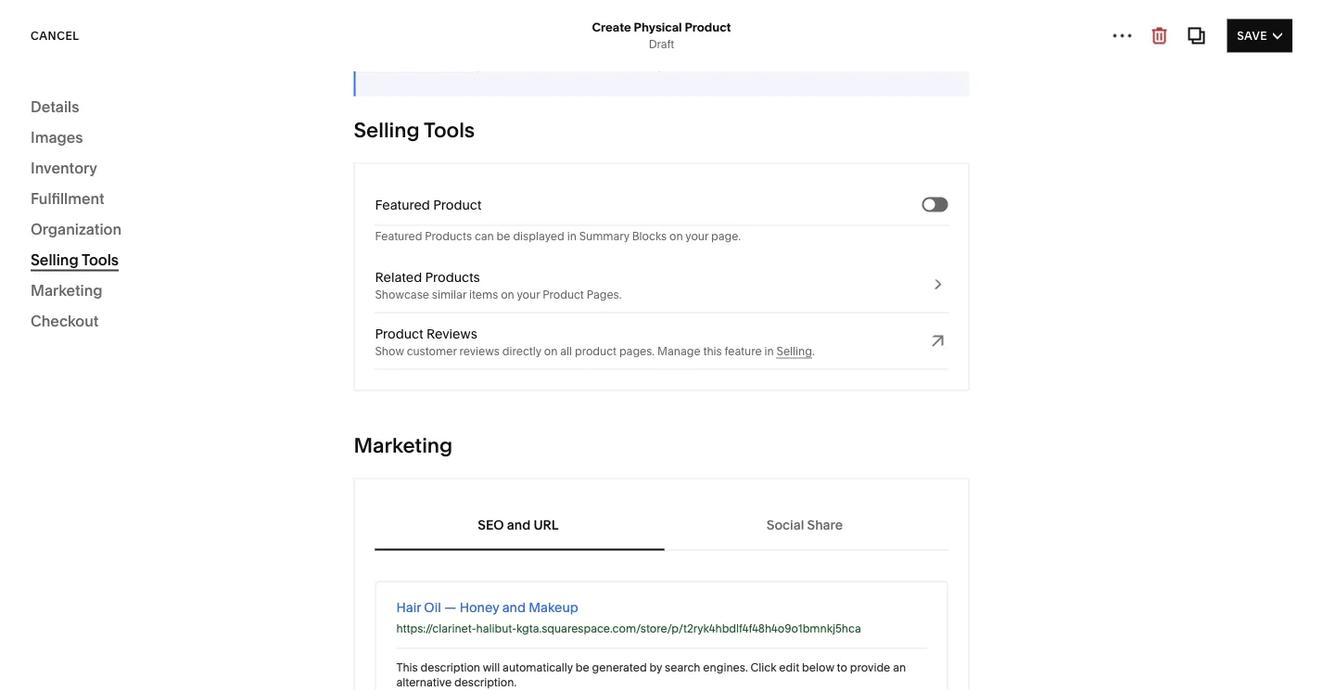 Task type: describe. For each thing, give the bounding box(es) containing it.
to inside this description will automatically be generated by search engines. click edit below to provide an alternative description.
[[837, 660, 848, 674]]

website
[[31, 115, 88, 133]]

upgrade
[[556, 658, 610, 673]]

this
[[704, 344, 722, 357]]

get inside payments add a way to get paid.
[[414, 302, 432, 316]]

cancel
[[31, 29, 79, 42]]

edit site button
[[1219, 31, 1294, 64]]

more
[[289, 566, 340, 591]]

product inside product reviews show customer reviews directly on all product pages. manage this feature in selling .
[[375, 325, 424, 341]]

a for subscription
[[388, 384, 394, 398]]

physical
[[634, 19, 682, 34]]

to up hair
[[399, 566, 419, 591]]

create
[[592, 19, 632, 34]]

can
[[475, 229, 494, 242]]

description
[[421, 660, 481, 674]]

and inside hair oil — honey and makeup https://clarinet-halibut-kgta.squarespace.com/store/p/t2ryk4hbdlf4f48h4o9o1bmnkj5hca
[[503, 599, 526, 615]]

by
[[650, 660, 663, 674]]

product reviews show customer reviews directly on all product pages. manage this feature in selling .
[[375, 325, 815, 357]]

product
[[575, 344, 617, 357]]

will
[[483, 660, 500, 674]]

pages.
[[620, 344, 655, 357]]

click
[[751, 660, 777, 674]]

1 vertical spatial selling link
[[777, 344, 813, 358]]

close button
[[911, 38, 949, 72]]

products
[[369, 221, 416, 234]]

halibut-
[[476, 621, 517, 635]]

ends
[[458, 658, 488, 673]]

orders link
[[41, 206, 216, 237]]

description.
[[455, 675, 517, 689]]

product inside the related products showcase similar items on your product pages.
[[543, 287, 584, 301]]

organization
[[31, 220, 122, 238]]

products inside the products add products to your inventory.
[[344, 202, 400, 218]]

14
[[506, 658, 518, 673]]

save
[[1238, 29, 1268, 42]]

product inside create physical product draft
[[685, 19, 731, 34]]

items
[[469, 287, 498, 301]]

search
[[665, 660, 701, 674]]

page.
[[712, 229, 741, 242]]

course
[[480, 635, 531, 653]]

0 horizontal spatial in
[[492, 658, 503, 673]]

to right now
[[643, 658, 655, 673]]

products inside the related products showcase similar items on your product pages.
[[425, 269, 480, 285]]

your inside the related products showcase similar items on your product pages.
[[517, 287, 540, 301]]

reviews
[[427, 325, 478, 341]]

online
[[430, 635, 476, 653]]

up
[[330, 121, 356, 146]]

publish go live and start selling.
[[344, 447, 469, 479]]

this description will automatically be generated by search engines. click edit below to provide an alternative description.
[[397, 660, 906, 689]]

product up inventory.
[[433, 196, 482, 212]]

invoicing
[[41, 277, 97, 293]]

seo and url
[[478, 517, 559, 533]]

selling tools link
[[41, 301, 216, 332]]

feature
[[725, 344, 762, 357]]

selling down invoicing
[[41, 308, 83, 324]]

generated
[[592, 660, 647, 674]]

cancel button
[[31, 19, 79, 52]]

create physical product draft
[[592, 19, 731, 51]]

your right the up
[[360, 121, 404, 146]]

blocks
[[632, 229, 667, 242]]

featured for featured product
[[375, 196, 430, 212]]

subscription
[[397, 384, 462, 398]]

discounts
[[41, 245, 103, 261]]

inventory
[[31, 159, 97, 177]]

engines.
[[704, 660, 748, 674]]

paid.
[[434, 302, 460, 316]]

add for payments
[[344, 302, 366, 316]]

all
[[561, 344, 572, 357]]

show
[[375, 344, 404, 357]]

website link
[[31, 114, 206, 136]]

oil
[[424, 599, 441, 615]]

plan.
[[465, 384, 490, 398]]

0 vertical spatial on
[[670, 229, 683, 242]]

directly
[[503, 344, 542, 357]]

selling inside product reviews show customer reviews directly on all product pages. manage this feature in selling .
[[777, 344, 813, 357]]

choose
[[344, 384, 385, 398]]

displayed
[[513, 229, 565, 242]]

1 vertical spatial tools
[[82, 250, 119, 269]]

days.
[[521, 658, 553, 673]]

sell
[[424, 566, 458, 591]]

selling down images
[[31, 148, 79, 166]]

site.
[[806, 658, 831, 673]]

this
[[397, 660, 418, 674]]

site
[[1259, 40, 1284, 54]]

invoicing link
[[41, 269, 216, 301]]

trial
[[432, 658, 455, 673]]

section
[[485, 58, 524, 72]]

related
[[375, 269, 422, 285]]

hair oil — honey and makeup https://clarinet-halibut-kgta.squarespace.com/store/p/t2ryk4hbdlf4f48h4o9o1bmnkj5hca
[[397, 599, 862, 635]]

showcase
[[375, 287, 429, 301]]

set
[[293, 121, 326, 146]]

0 horizontal spatial selling link
[[31, 147, 206, 169]]

your left page.
[[686, 229, 709, 242]]

visibility
[[439, 58, 483, 72]]

checkout
[[31, 312, 99, 330]]

save button
[[1228, 19, 1293, 52]]

tab list containing seo and url
[[375, 499, 949, 550]]

your inside the products add products to your inventory.
[[432, 221, 455, 234]]

orders
[[41, 214, 84, 230]]

ways
[[345, 566, 395, 591]]

the
[[681, 658, 701, 673]]

0 vertical spatial be
[[497, 229, 511, 242]]

payments add a way to get paid.
[[344, 284, 460, 316]]

similar
[[432, 287, 467, 301]]

the visibility section has been renamed selling tools.
[[417, 58, 696, 72]]

share
[[808, 517, 843, 533]]

in inside product reviews show customer reviews directly on all product pages. manage this feature in selling .
[[765, 344, 774, 357]]

on inside the related products showcase similar items on your product pages.
[[501, 287, 515, 301]]

details
[[31, 97, 79, 115]]

and inside button
[[507, 517, 531, 533]]



Task type: locate. For each thing, give the bounding box(es) containing it.
a down subscription at the bottom
[[388, 384, 394, 398]]

selling link
[[31, 147, 206, 169], [777, 344, 813, 358]]

a inside subscription choose a subscription plan.
[[388, 384, 394, 398]]

.
[[813, 344, 815, 357]]

related products showcase similar items on your product pages.
[[375, 269, 622, 301]]

0 horizontal spatial be
[[497, 229, 511, 242]]

a left way
[[369, 302, 375, 316]]

products add products to your inventory.
[[344, 202, 509, 234]]

manage
[[658, 344, 701, 357]]

edit site
[[1230, 40, 1284, 54]]

get left the on the bottom
[[658, 658, 678, 673]]

selling link down website link
[[31, 147, 206, 169]]

on inside product reviews show customer reviews directly on all product pages. manage this feature in selling .
[[544, 344, 558, 357]]

0 vertical spatial a
[[369, 302, 375, 316]]

summary
[[580, 229, 630, 242]]

selling tools
[[354, 117, 475, 142], [31, 250, 119, 269], [41, 308, 118, 324]]

acuity
[[932, 635, 977, 653]]

and inside the publish go live and start selling.
[[383, 466, 403, 479]]

https://clarinet-
[[397, 621, 476, 635]]

2 horizontal spatial in
[[765, 344, 774, 357]]

way
[[378, 302, 398, 316]]

marketing up start
[[354, 432, 453, 457]]

to down showcase
[[401, 302, 412, 316]]

provide
[[850, 660, 891, 674]]

get
[[414, 302, 432, 316], [658, 658, 678, 673]]

to down featured product
[[419, 221, 430, 234]]

featured for featured products can be displayed in summary blocks on your page.
[[375, 229, 422, 242]]

0 vertical spatial marketing
[[31, 281, 103, 299]]

tools inside selling tools link
[[85, 308, 118, 324]]

—
[[444, 599, 457, 615]]

subscription
[[344, 366, 423, 381]]

selling
[[628, 58, 664, 72], [354, 117, 420, 142], [31, 148, 79, 166], [31, 250, 79, 269], [41, 308, 83, 324], [777, 344, 813, 357]]

1 vertical spatial be
[[576, 660, 590, 674]]

products
[[41, 182, 97, 198], [344, 202, 400, 218], [425, 229, 472, 242], [425, 269, 480, 285]]

your down featured product
[[432, 221, 455, 234]]

an
[[894, 660, 906, 674]]

to right site.
[[837, 660, 848, 674]]

product up show
[[375, 325, 424, 341]]

edit
[[1230, 40, 1256, 54]]

featured up products
[[375, 196, 430, 212]]

in left 14
[[492, 658, 503, 673]]

social share
[[767, 517, 843, 533]]

your right items
[[517, 287, 540, 301]]

acuity scheduling
[[932, 635, 1060, 653]]

be left generated
[[576, 660, 590, 674]]

0 horizontal spatial a
[[369, 302, 375, 316]]

2 featured from the top
[[375, 229, 422, 242]]

online course
[[430, 635, 531, 653]]

selling down the
[[354, 117, 420, 142]]

1 vertical spatial get
[[658, 658, 678, 673]]

selling tools down the
[[354, 117, 475, 142]]

0 vertical spatial and
[[383, 466, 403, 479]]

0 vertical spatial featured
[[375, 196, 430, 212]]

add left products
[[344, 221, 366, 234]]

store
[[408, 121, 459, 146]]

1 add from the top
[[344, 221, 366, 234]]

below
[[802, 660, 835, 674]]

2 add from the top
[[344, 302, 366, 316]]

hair
[[397, 599, 421, 615]]

and up halibut-
[[503, 599, 526, 615]]

0 horizontal spatial get
[[414, 302, 432, 316]]

seo
[[478, 517, 504, 533]]

selling right feature
[[777, 344, 813, 357]]

to inside the products add products to your inventory.
[[419, 221, 430, 234]]

0 horizontal spatial marketing
[[31, 281, 103, 299]]

live
[[363, 466, 381, 479]]

inventory.
[[458, 221, 509, 234]]

to inside payments add a way to get paid.
[[401, 302, 412, 316]]

your
[[401, 658, 429, 673]]

url
[[534, 517, 559, 533]]

edit
[[780, 660, 800, 674]]

0 vertical spatial selling tools
[[354, 117, 475, 142]]

selling tools up invoicing
[[31, 250, 119, 269]]

and right live
[[383, 466, 403, 479]]

2 vertical spatial and
[[503, 599, 526, 615]]

2 vertical spatial on
[[544, 344, 558, 357]]

products down inventory
[[41, 182, 97, 198]]

on right blocks
[[670, 229, 683, 242]]

a for payments
[[369, 302, 375, 316]]

kgta.squarespace.com/store/p/t2ryk4hbdlf4f48h4o9o1bmnkj5hca
[[517, 621, 862, 635]]

1 vertical spatial selling tools
[[31, 250, 119, 269]]

1 vertical spatial marketing
[[354, 432, 453, 457]]

1 horizontal spatial on
[[544, 344, 558, 357]]

1 vertical spatial on
[[501, 287, 515, 301]]

product up tools. at the top of the page
[[685, 19, 731, 34]]

0 vertical spatial in
[[567, 229, 577, 242]]

selling tools down invoicing
[[41, 308, 118, 324]]

start
[[406, 466, 429, 479]]

in
[[567, 229, 577, 242], [765, 344, 774, 357], [492, 658, 503, 673]]

1 vertical spatial add
[[344, 302, 366, 316]]

featured
[[375, 196, 430, 212], [375, 229, 422, 242]]

1 horizontal spatial selling link
[[777, 344, 813, 358]]

0 vertical spatial tools
[[424, 117, 475, 142]]

1 vertical spatial featured
[[375, 229, 422, 242]]

and left url
[[507, 517, 531, 533]]

images
[[31, 128, 83, 146]]

your trial ends in 14 days. upgrade now to get the most out of your site.
[[401, 658, 831, 673]]

tools.
[[666, 58, 696, 72]]

alternative
[[397, 675, 452, 689]]

be right can
[[497, 229, 511, 242]]

1 horizontal spatial get
[[658, 658, 678, 673]]

1 horizontal spatial be
[[576, 660, 590, 674]]

2 vertical spatial tools
[[85, 308, 118, 324]]

2 vertical spatial in
[[492, 658, 503, 673]]

publish
[[344, 447, 390, 463]]

2 vertical spatial selling tools
[[41, 308, 118, 324]]

marketing up checkout
[[31, 281, 103, 299]]

in left summary
[[567, 229, 577, 242]]

your right of
[[776, 658, 803, 673]]

product left 'pages.'
[[543, 287, 584, 301]]

1 vertical spatial in
[[765, 344, 774, 357]]

1 vertical spatial a
[[388, 384, 394, 398]]

products up similar
[[425, 269, 480, 285]]

0 vertical spatial add
[[344, 221, 366, 234]]

close
[[911, 48, 949, 61]]

tools down visibility
[[424, 117, 475, 142]]

has
[[527, 58, 545, 72]]

selling.
[[432, 466, 469, 479]]

a inside payments add a way to get paid.
[[369, 302, 375, 316]]

featured products can be displayed in summary blocks on your page.
[[375, 229, 741, 242]]

add for products
[[344, 221, 366, 234]]

makeup
[[529, 599, 579, 615]]

draft
[[649, 38, 675, 51]]

scheduling
[[980, 635, 1060, 653]]

renamed
[[578, 58, 625, 72]]

0 vertical spatial get
[[414, 302, 432, 316]]

selling down draft
[[628, 58, 664, 72]]

0 horizontal spatial on
[[501, 287, 515, 301]]

the
[[417, 58, 437, 72]]

products left can
[[425, 229, 472, 242]]

discounts link
[[41, 237, 216, 269]]

featured up related
[[375, 229, 422, 242]]

now
[[613, 658, 639, 673]]

products link
[[41, 174, 216, 206]]

products up products
[[344, 202, 400, 218]]

customer
[[407, 344, 457, 357]]

get left paid.
[[414, 302, 432, 316]]

more ways to sell
[[289, 566, 458, 591]]

add down payments
[[344, 302, 366, 316]]

in right feature
[[765, 344, 774, 357]]

on left all
[[544, 344, 558, 357]]

add inside payments add a way to get paid.
[[344, 302, 366, 316]]

selling up invoicing
[[31, 250, 79, 269]]

tools down invoicing link
[[85, 308, 118, 324]]

1 horizontal spatial marketing
[[354, 432, 453, 457]]

selling link right feature
[[777, 344, 813, 358]]

go
[[344, 466, 360, 479]]

None checkbox
[[924, 199, 936, 210]]

seo and url button
[[381, 499, 656, 550]]

1 featured from the top
[[375, 196, 430, 212]]

social share button
[[667, 499, 943, 550]]

and
[[383, 466, 403, 479], [507, 517, 531, 533], [503, 599, 526, 615]]

tools
[[424, 117, 475, 142], [82, 250, 119, 269], [85, 308, 118, 324]]

1 vertical spatial and
[[507, 517, 531, 533]]

on
[[670, 229, 683, 242], [501, 287, 515, 301], [544, 344, 558, 357]]

honey
[[460, 599, 499, 615]]

tools up invoicing link
[[82, 250, 119, 269]]

featured product
[[375, 196, 482, 212]]

1 horizontal spatial a
[[388, 384, 394, 398]]

social
[[767, 517, 805, 533]]

on right items
[[501, 287, 515, 301]]

add inside the products add products to your inventory.
[[344, 221, 366, 234]]

tab list
[[375, 499, 949, 550]]

1 horizontal spatial in
[[567, 229, 577, 242]]

most
[[704, 658, 735, 673]]

0 vertical spatial selling link
[[31, 147, 206, 169]]

2 horizontal spatial on
[[670, 229, 683, 242]]

be inside this description will automatically be generated by search engines. click edit below to provide an alternative description.
[[576, 660, 590, 674]]



Task type: vqa. For each thing, say whether or not it's contained in the screenshot.
Settings link
no



